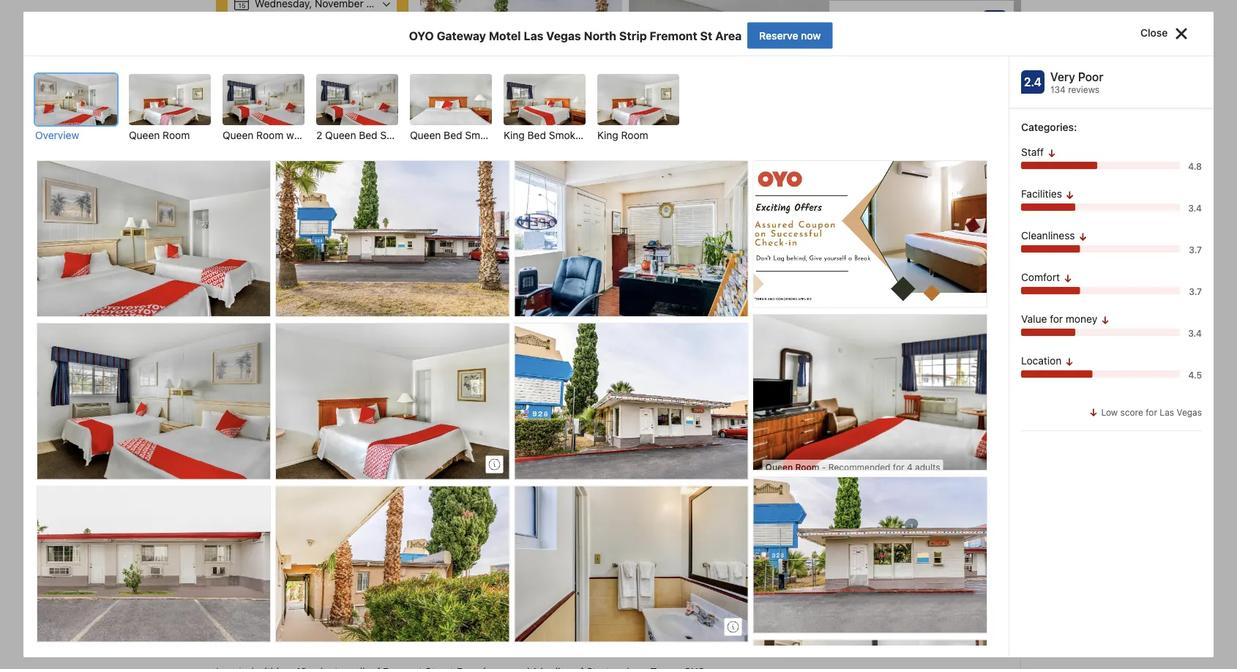 Task type: locate. For each thing, give the bounding box(es) containing it.
0 horizontal spatial scored 2.4 element
[[983, 10, 1007, 34]]

very poor link
[[831, 2, 1007, 36]]

before
[[318, 558, 348, 570]]

0 vertical spatial rated very poor element
[[837, 8, 977, 26]]

0 vertical spatial reserve
[[759, 29, 798, 41]]

0 horizontal spatial room
[[163, 129, 190, 141]]

scored 2.4 element
[[983, 10, 1007, 34], [1021, 70, 1045, 94]]

1 smoking from the left
[[380, 129, 421, 141]]

vegas left north
[[546, 29, 581, 43]]

reserve left now
[[759, 29, 798, 41]]

smoking for king bed smoking
[[549, 129, 590, 141]]

rated very poor element inside very poor link
[[837, 8, 977, 26]]

1 horizontal spatial rooms
[[345, 91, 375, 103]]

4.8
[[1188, 161, 1202, 171]]

0
[[281, 91, 287, 103]]

1 horizontal spatial smoking
[[465, 129, 506, 141]]

0 horizontal spatial facilities
[[871, 378, 912, 390]]

location
[[1021, 355, 1065, 367]]

4
[[234, 91, 241, 103], [358, 441, 368, 458], [844, 486, 850, 496]]

3.4 for value for money
[[1189, 328, 1202, 338]]

0 vertical spatial facilities
[[1021, 188, 1065, 200]]

0 horizontal spatial poor
[[952, 10, 977, 24]]

hour
[[568, 378, 589, 390]]

price for :
[[228, 503, 275, 515]]

adults down private
[[371, 441, 414, 458]]

0 vertical spatial rooms
[[345, 91, 375, 103]]

room up occupancy image at the bottom of the page
[[287, 486, 317, 500]]

0 vertical spatial 4
[[234, 91, 241, 103]]

gallery image of this property image
[[37, 161, 270, 316], [276, 161, 509, 316], [515, 161, 748, 316], [754, 161, 987, 308], [754, 315, 987, 470], [37, 324, 270, 479], [276, 324, 509, 479], [515, 324, 748, 479], [754, 478, 987, 633], [37, 487, 270, 642], [276, 487, 509, 642]]

1 horizontal spatial ·
[[331, 91, 334, 103]]

2 3.4 from the top
[[1189, 328, 1202, 338]]

las for for
[[1160, 407, 1174, 417]]

0 horizontal spatial queen room with two queen beds image
[[223, 74, 305, 125]]

king room
[[597, 129, 648, 141]]

poor inside very poor 134 reviews
[[1078, 70, 1104, 84]]

las
[[524, 29, 544, 43], [1160, 407, 1174, 417]]

queen room with two queen beds image
[[223, 74, 305, 125], [515, 487, 748, 642], [754, 640, 987, 669]]

0 vertical spatial $6,786
[[619, 491, 648, 502]]

3 bed from the left
[[528, 129, 546, 141]]

0 vertical spatial adults
[[244, 91, 272, 103]]

scored 2.4 element inside very poor link
[[983, 10, 1007, 34]]

room inside queen room button
[[163, 129, 190, 141]]

1 vertical spatial adults
[[371, 441, 414, 458]]

king down king bed smoking image
[[504, 129, 525, 141]]

adults
[[244, 91, 272, 103], [371, 441, 414, 458], [852, 486, 877, 496]]

0 horizontal spatial reserve
[[759, 29, 798, 41]]

very inside very poor link
[[924, 10, 949, 24]]

work
[[308, 141, 328, 151]]

2 3.7 from the top
[[1189, 286, 1202, 297]]

facilities for disabled guests button
[[826, 361, 1021, 406]]

room down king room image
[[621, 129, 648, 141]]

0 vertical spatial las
[[524, 29, 544, 43]]

0 vertical spatial scored 2.4 element
[[983, 10, 1007, 34]]

3.7 for cleanliness
[[1189, 245, 1202, 255]]

0 horizontal spatial bed
[[359, 129, 378, 141]]

this
[[893, 579, 908, 590]]

queen
[[260, 538, 290, 550]]

vegas
[[546, 29, 581, 43], [1177, 407, 1202, 417]]

0 horizontal spatial adults
[[244, 91, 272, 103]]

adults right nights,
[[852, 486, 877, 496]]

2 king from the left
[[597, 129, 619, 141]]

1 3.7 from the top
[[1189, 245, 1202, 255]]

· right children
[[331, 91, 334, 103]]

1 horizontal spatial reserve
[[840, 548, 884, 561]]

2 horizontal spatial room
[[621, 129, 648, 141]]

29
[[800, 486, 811, 496]]

conditioning
[[276, 378, 335, 390]]

3.7 for comfort
[[1189, 286, 1202, 297]]

0 vertical spatial 3.7
[[1189, 245, 1202, 255]]

1 horizontal spatial rated very poor element
[[1051, 68, 1202, 86]]

las right motel
[[524, 29, 544, 43]]

facilities for disabled guests
[[871, 378, 1005, 390]]

categories:
[[1021, 121, 1077, 133]]

smoking inside king bed smoking button
[[549, 129, 590, 141]]

on left map
[[310, 286, 322, 298]]

rooms up 2 queen bed smoking
[[345, 91, 375, 103]]

0 horizontal spatial 4
[[234, 91, 241, 103]]

1 vertical spatial rooms
[[774, 378, 804, 390]]

1 vertical spatial 4
[[358, 441, 368, 458]]

for left disabled
[[914, 378, 928, 390]]

facilities up cleanliness
[[1021, 188, 1065, 200]]

facilities for facilities for disabled guests
[[871, 378, 912, 390]]

bed for king bed smoking
[[528, 129, 546, 141]]

scored 4.8 element
[[983, 58, 1007, 81]]

las right score
[[1160, 407, 1174, 417]]

queen down the queen room image
[[129, 129, 160, 141]]

bed down 2 queen bed smoking image
[[359, 129, 378, 141]]

king
[[504, 129, 525, 141], [597, 129, 619, 141]]

1 vertical spatial las
[[1160, 407, 1174, 417]]

smoking
[[380, 129, 421, 141], [465, 129, 506, 141], [549, 129, 590, 141]]

motel
[[489, 29, 521, 43]]

4 inside button
[[234, 91, 241, 103]]

1 vertical spatial very
[[1051, 70, 1075, 84]]

reserve for reserve now
[[759, 29, 798, 41]]

2 × queen room
[[228, 486, 317, 500]]

2.4
[[1024, 75, 1042, 89]]

1 horizontal spatial adults
[[371, 441, 414, 458]]

very inside very poor 134 reviews
[[1051, 70, 1075, 84]]

smoking down queen bed smoking image
[[465, 129, 506, 141]]

smoking
[[731, 378, 771, 390]]

– right the worry
[[851, 579, 856, 590]]

1 horizontal spatial 2
[[336, 91, 342, 103]]

adults inside 4 adults · 0 children · 2 rooms button
[[244, 91, 272, 103]]

king down king room image
[[597, 129, 619, 141]]

2 smoking from the left
[[465, 129, 506, 141]]

1 horizontal spatial vegas
[[1177, 407, 1202, 417]]

each
[[228, 523, 253, 535]]

scored 2.4 element left the 134 at the top right
[[1021, 70, 1045, 94]]

night
[[243, 66, 264, 76]]

1 vertical spatial on
[[315, 597, 326, 607]]

1 vertical spatial 3.4
[[1189, 328, 1202, 338]]

pay
[[358, 576, 375, 588]]

for right value
[[1050, 313, 1063, 325]]

bed:
[[228, 538, 253, 550]]

queen bed smoking image
[[410, 74, 492, 125]]

queen down queen bed smoking image
[[410, 129, 441, 141]]

2 horizontal spatial smoking
[[549, 129, 590, 141]]

room inside 'king room' button
[[621, 129, 648, 141]]

0 horizontal spatial smoking
[[380, 129, 421, 141]]

2 right children
[[336, 91, 342, 103]]

on
[[310, 286, 322, 298], [315, 597, 326, 607]]

– inside don't worry – clicking this button won't charge you anything!
[[851, 579, 856, 590]]

1 vertical spatial reserve
[[840, 548, 884, 561]]

1 3.4 from the top
[[1189, 203, 1202, 213]]

0 vertical spatial very
[[924, 10, 949, 24]]

i'm traveling for work
[[241, 141, 328, 151]]

1 vertical spatial 2
[[316, 129, 322, 141]]

for inside button
[[914, 378, 928, 390]]

1 horizontal spatial –
[[851, 579, 856, 590]]

rated very poor element
[[837, 8, 977, 26], [1051, 68, 1202, 86]]

king for king room
[[597, 129, 619, 141]]

1 horizontal spatial very
[[1051, 70, 1075, 84]]

money
[[1066, 313, 1098, 325]]

room down the queen room image
[[163, 129, 190, 141]]

3 smoking from the left
[[549, 129, 590, 141]]

very poor 134 reviews
[[1051, 70, 1104, 94]]

3.4
[[1189, 203, 1202, 213], [1189, 328, 1202, 338]]

facilities inside 'facilities for disabled guests' button
[[871, 378, 912, 390]]

won't
[[940, 579, 963, 590]]

1 horizontal spatial las
[[1160, 407, 1174, 417]]

3.7
[[1189, 245, 1202, 255], [1189, 286, 1202, 297]]

0 horizontal spatial ·
[[275, 91, 278, 103]]

0 horizontal spatial las
[[524, 29, 544, 43]]

for left "work"
[[294, 141, 306, 151]]

non-smoking rooms
[[707, 378, 804, 390]]

1 horizontal spatial room
[[287, 486, 317, 500]]

0 vertical spatial vegas
[[546, 29, 581, 43]]

29 nights, 4 adults
[[800, 486, 877, 496]]

1 vertical spatial vegas
[[1177, 407, 1202, 417]]

1 horizontal spatial facilities
[[1021, 188, 1065, 200]]

you
[[800, 593, 815, 603]]

facilities for facilities
[[1021, 188, 1065, 200]]

0 horizontal spatial rooms
[[269, 597, 296, 607]]

0 horizontal spatial vegas
[[546, 29, 581, 43]]

facilities left disabled
[[871, 378, 912, 390]]

2 · from the left
[[331, 91, 334, 103]]

for for price for :
[[256, 503, 269, 515]]

reserve now
[[759, 29, 821, 41]]

2 bed from the left
[[444, 129, 462, 141]]

reserve up clicking
[[840, 548, 884, 561]]

for
[[294, 141, 306, 151], [1050, 313, 1063, 325], [914, 378, 928, 390], [1146, 407, 1158, 417], [336, 441, 355, 458], [256, 503, 269, 515]]

1 king from the left
[[504, 129, 525, 141]]

facilities
[[1021, 188, 1065, 200], [871, 378, 912, 390]]

show
[[280, 286, 307, 298]]

2 vertical spatial adults
[[852, 486, 877, 496]]

queen room button
[[129, 74, 211, 143]]

queen
[[129, 129, 160, 141], [325, 129, 356, 141], [410, 129, 441, 141], [249, 486, 284, 500]]

rooms right "smoking"
[[774, 378, 804, 390]]

0 horizontal spatial rated very poor element
[[837, 8, 977, 26]]

air
[[261, 378, 274, 390]]

1 horizontal spatial king
[[597, 129, 619, 141]]

king inside 'king room' button
[[597, 129, 619, 141]]

for left occupancy icon
[[256, 503, 269, 515]]

very for very poor
[[924, 10, 949, 24]]

more details on meals and payment options image
[[450, 560, 460, 571]]

1 horizontal spatial $6,786
[[800, 505, 829, 515]]

1 horizontal spatial 4
[[358, 441, 368, 458]]

king bed smoking button
[[504, 74, 590, 143]]

value for money
[[1021, 313, 1101, 325]]

2 horizontal spatial bed
[[528, 129, 546, 141]]

24-hour front desk button
[[506, 361, 657, 406]]

0 vertical spatial 3.4
[[1189, 203, 1202, 213]]

2 right '&'
[[316, 129, 322, 141]]

reserve inside button
[[759, 29, 798, 41]]

0 vertical spatial poor
[[952, 10, 977, 24]]

cleanliness
[[1021, 230, 1078, 242]]

4 adults · 0 children · 2 rooms button
[[228, 83, 397, 111]]

smoking down king bed smoking image
[[549, 129, 590, 141]]

0 horizontal spatial 2
[[316, 129, 322, 141]]

1 horizontal spatial scored 2.4 element
[[1021, 70, 1045, 94]]

1 vertical spatial poor
[[1078, 70, 1104, 84]]

queen up :
[[249, 486, 284, 500]]

1 bed from the left
[[359, 129, 378, 141]]

search button
[[228, 161, 397, 196]]

adults left 0
[[244, 91, 272, 103]]

15 button
[[228, 0, 397, 18]]

2 inside 4 adults · 0 children · 2 rooms button
[[336, 91, 342, 103]]

0 vertical spatial on
[[310, 286, 322, 298]]

1 vertical spatial rated very poor element
[[1051, 68, 1202, 86]]

queen bed smoking button
[[410, 74, 506, 143]]

occupancy image
[[285, 504, 294, 513]]

4 for recommended for 4 adults
[[358, 441, 368, 458]]

room for king room
[[621, 129, 648, 141]]

for right recommended
[[336, 441, 355, 458]]

· left 0
[[275, 91, 278, 103]]

3.4 up 4.5
[[1189, 328, 1202, 338]]

on left our
[[315, 597, 326, 607]]

queen down 2 queen bed smoking image
[[325, 129, 356, 141]]

1 vertical spatial 3.7
[[1189, 286, 1202, 297]]

0 horizontal spatial very
[[924, 10, 949, 24]]

king room image
[[597, 74, 679, 125]]

reserve for reserve your selections
[[840, 548, 884, 561]]

3.4 down 4.8
[[1189, 203, 1202, 213]]

show on map button
[[216, 220, 410, 339], [269, 279, 357, 306]]

2 horizontal spatial adults
[[852, 486, 877, 496]]

private bathroom button
[[357, 361, 500, 406]]

0 vertical spatial 2
[[336, 91, 342, 103]]

on inside search section
[[310, 286, 322, 298]]

2 vertical spatial 4
[[844, 486, 850, 496]]

2 horizontal spatial 4
[[844, 486, 850, 496]]

low score for las vegas
[[1099, 407, 1202, 417]]

1 horizontal spatial bed
[[444, 129, 462, 141]]

room
[[163, 129, 190, 141], [621, 129, 648, 141], [287, 486, 317, 500]]

scored 2.4 element right very poor
[[983, 10, 1007, 34]]

smoking inside queen bed smoking button
[[465, 129, 506, 141]]

bed down king bed smoking image
[[528, 129, 546, 141]]

24-
[[551, 378, 568, 390]]

non-
[[707, 378, 731, 390]]

0 horizontal spatial $5,972
[[651, 487, 703, 504]]

– left pay
[[349, 576, 355, 588]]

king inside king bed smoking button
[[504, 129, 525, 141]]

reviews
[[1068, 84, 1100, 94]]

vegas down 4.5
[[1177, 407, 1202, 417]]

1 vertical spatial scored 2.4 element
[[1021, 70, 1045, 94]]

rooms right the 3
[[269, 597, 296, 607]]

needed
[[309, 576, 346, 588]]

2 horizontal spatial rooms
[[774, 378, 804, 390]]

facilities inside photo gallery of oyo gateway motel las vegas north strip fremont st area dialog
[[1021, 188, 1065, 200]]

queen bed smoking
[[410, 129, 506, 141]]

don't
[[800, 579, 822, 590]]

selections
[[914, 548, 969, 561]]

bed down queen bed smoking image
[[444, 129, 462, 141]]

smoking down 2 queen bed smoking image
[[380, 129, 421, 141]]

0 horizontal spatial king
[[504, 129, 525, 141]]

for for value for money
[[1050, 313, 1063, 325]]

2 vertical spatial rooms
[[269, 597, 296, 607]]

1 vertical spatial facilities
[[871, 378, 912, 390]]

stay
[[266, 66, 283, 76]]

1 horizontal spatial poor
[[1078, 70, 1104, 84]]

2 queen bed smoking button
[[316, 74, 421, 143]]



Task type: vqa. For each thing, say whether or not it's contained in the screenshot.
the occupancy image
yes



Task type: describe. For each thing, give the bounding box(es) containing it.
i'm
[[241, 141, 254, 151]]

property
[[407, 576, 448, 588]]

vegas for for
[[1177, 407, 1202, 417]]

poor for very poor 134 reviews
[[1078, 70, 1104, 84]]

0 horizontal spatial –
[[349, 576, 355, 588]]

search section
[[210, 0, 414, 339]]

rated very poor element for scored 2.4 element in very poor link
[[837, 8, 977, 26]]

has:
[[278, 523, 299, 535]]

queen room image
[[129, 74, 211, 125]]

very poor
[[924, 10, 977, 24]]

adults for 29 nights, 4 adults
[[852, 486, 877, 496]]

air conditioning
[[261, 378, 335, 390]]

+22
[[917, 290, 941, 305]]

0 horizontal spatial $6,786
[[619, 491, 648, 502]]

value
[[1021, 313, 1047, 325]]

2 horizontal spatial queen room with two queen beds image
[[754, 640, 987, 669]]

las for motel
[[524, 29, 544, 43]]

apartments
[[306, 122, 353, 132]]

each unit has:
[[228, 523, 299, 535]]

price
[[228, 503, 253, 515]]

at
[[377, 576, 386, 588]]

photo gallery of oyo gateway motel las vegas north strip fremont st area dialog
[[0, 0, 1237, 669]]

+22 photos link
[[883, 257, 1021, 338]]

free cancellation before november 14, 2023
[[228, 558, 444, 570]]

adults for recommended for 4 adults
[[371, 441, 414, 458]]

strip
[[619, 29, 647, 43]]

button
[[910, 579, 937, 590]]

king bed smoking
[[504, 129, 590, 141]]

left
[[298, 597, 313, 607]]

2 ×
[[228, 486, 246, 500]]

24-hour front desk
[[551, 378, 640, 390]]

our
[[328, 597, 342, 607]]

photos
[[944, 290, 987, 305]]

very for very poor 134 reviews
[[1051, 70, 1075, 84]]

4 for 29 nights, 4 adults
[[844, 486, 850, 496]]

front
[[592, 378, 615, 390]]

4.5
[[1189, 370, 1202, 380]]

for right score
[[1146, 407, 1158, 417]]

cancellation
[[253, 558, 315, 570]]

gateway
[[437, 29, 486, 43]]

staff
[[1021, 146, 1047, 158]]

king room button
[[597, 74, 679, 143]]

2 inside 2 queen bed smoking button
[[316, 129, 322, 141]]

3
[[261, 597, 267, 607]]

2 queen bed smoking
[[316, 129, 421, 141]]

north
[[584, 29, 617, 43]]

29-
[[228, 66, 243, 76]]

scored 2.4 element containing 2.4
[[1021, 70, 1045, 94]]

1 queen bed
[[253, 538, 310, 550]]

private bathroom
[[402, 378, 483, 390]]

1 horizontal spatial $5,972
[[833, 500, 885, 518]]

2 queen bed smoking image
[[316, 74, 398, 125]]

your
[[887, 548, 911, 561]]

bed for queen bed smoking
[[444, 129, 462, 141]]

show on map
[[280, 286, 346, 298]]

area
[[715, 29, 742, 43]]

vegas for motel
[[546, 29, 581, 43]]

rooms inside search section
[[345, 91, 375, 103]]

nights,
[[813, 486, 842, 496]]

close button
[[1135, 12, 1202, 56]]

overview image
[[35, 74, 117, 125]]

for for facilities for disabled guests
[[914, 378, 928, 390]]

smoking inside 2 queen bed smoking button
[[380, 129, 421, 141]]

recommended
[[228, 441, 332, 458]]

charge
[[965, 579, 994, 590]]

1
[[253, 538, 257, 550]]

oyo gateway motel las vegas north strip fremont st area
[[409, 29, 745, 43]]

for for recommended for 4 adults
[[336, 441, 355, 458]]

for inside search section
[[294, 141, 306, 151]]

low
[[1102, 407, 1118, 417]]

overview
[[35, 129, 79, 141]]

reserve your selections link
[[800, 537, 1009, 572]]

fremont
[[650, 29, 698, 43]]

prepayment
[[245, 576, 306, 588]]

search
[[294, 172, 331, 186]]

134
[[1051, 84, 1066, 94]]

1 horizontal spatial queen room with two queen beds image
[[515, 487, 748, 642]]

traveling
[[256, 141, 292, 151]]

4 adults · 0 children · 2 rooms
[[234, 91, 375, 103]]

homes
[[267, 122, 295, 132]]

14,
[[402, 558, 416, 570]]

smoking for queen bed smoking
[[465, 129, 506, 141]]

oyo
[[409, 29, 434, 43]]

29-night stay
[[228, 66, 283, 76]]

november
[[351, 558, 400, 570]]

1 vertical spatial $6,786
[[800, 505, 829, 515]]

+22 photos
[[917, 290, 987, 305]]

children
[[290, 91, 328, 103]]

queen room link
[[249, 486, 317, 500]]

entire
[[241, 122, 265, 132]]

map
[[325, 286, 346, 298]]

rooms for only 3 rooms left on our site
[[269, 597, 296, 607]]

15
[[238, 1, 246, 9]]

king for king bed smoking
[[504, 129, 525, 141]]

clicking
[[858, 579, 890, 590]]

3.4 for facilities
[[1189, 203, 1202, 213]]

entire homes & apartments
[[241, 122, 353, 132]]

room for queen room
[[163, 129, 190, 141]]

occupancy image
[[275, 504, 285, 513]]

desk
[[617, 378, 640, 390]]

no prepayment needed – pay at the property
[[228, 576, 448, 588]]

only 3 rooms left on our site
[[240, 597, 360, 607]]

only
[[240, 597, 259, 607]]

unit
[[255, 523, 275, 535]]

king bed smoking image
[[504, 74, 586, 125]]

rooms for non-smoking rooms
[[774, 378, 804, 390]]

anything!
[[817, 593, 856, 603]]

st
[[700, 29, 713, 43]]

worry
[[825, 579, 848, 590]]

rated very poor element for scored 2.4 element containing 2.4
[[1051, 68, 1202, 86]]

1 · from the left
[[275, 91, 278, 103]]

air conditioning button
[[216, 361, 351, 406]]

poor for very poor
[[952, 10, 977, 24]]

the
[[389, 576, 405, 588]]

now
[[801, 29, 821, 41]]

non-smoking rooms button
[[663, 361, 820, 406]]

queen room
[[129, 129, 190, 141]]



